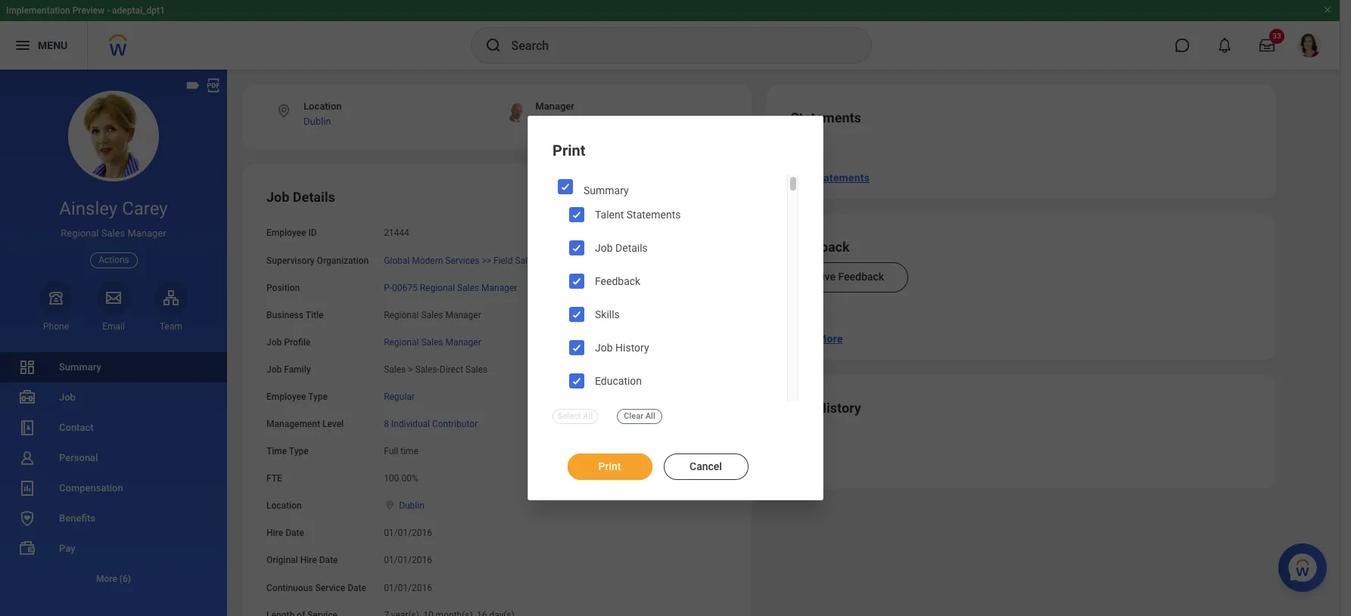 Task type: vqa. For each thing, say whether or not it's contained in the screenshot.
Customer to the middle
no



Task type: locate. For each thing, give the bounding box(es) containing it.
sales right direct
[[466, 365, 488, 375]]

feedback down group
[[595, 275, 641, 287]]

job history inside summary element
[[595, 342, 649, 354]]

p-00675 regional sales manager
[[384, 283, 517, 293]]

search image
[[484, 36, 502, 55]]

2 vertical spatial 01/01/2016
[[384, 583, 432, 594]]

dublin inside job details group
[[399, 501, 425, 512]]

contributor
[[432, 419, 478, 430]]

0 vertical spatial check small image
[[556, 178, 575, 196]]

employee type
[[266, 392, 328, 403]]

list
[[0, 353, 227, 595]]

0 vertical spatial type
[[308, 392, 328, 403]]

job details
[[266, 190, 335, 206], [595, 242, 648, 254]]

original
[[266, 556, 298, 567]]

details up group
[[615, 242, 648, 254]]

inbox large image
[[1260, 38, 1275, 53]]

0 vertical spatial history
[[615, 342, 649, 354]]

1 horizontal spatial -
[[539, 256, 542, 266]]

1 vertical spatial -
[[539, 256, 542, 266]]

supervisory organization
[[266, 256, 369, 266]]

01/01/2016 down original hire date element
[[384, 583, 432, 594]]

0 vertical spatial location
[[304, 101, 342, 112]]

region containing print
[[553, 442, 799, 482]]

0 vertical spatial 01/01/2016
[[384, 529, 432, 539]]

1 vertical spatial job history
[[791, 400, 861, 416]]

0 vertical spatial regional sales manager
[[61, 228, 166, 239]]

1 check small image from the top
[[568, 206, 586, 224]]

phone image
[[45, 289, 67, 307]]

0 horizontal spatial job details
[[266, 190, 335, 206]]

1 vertical spatial regional sales manager
[[384, 310, 481, 321]]

region
[[553, 442, 799, 482]]

location image
[[276, 103, 292, 120], [384, 501, 396, 511]]

implementation preview -   adeptai_dpt1
[[6, 5, 165, 16]]

job details up 'employee id'
[[266, 190, 335, 206]]

0 vertical spatial date
[[286, 529, 304, 539]]

summary image
[[18, 359, 36, 377]]

1 vertical spatial summary
[[59, 362, 101, 373]]

type right time
[[289, 447, 309, 457]]

close environment banner image
[[1323, 5, 1332, 14]]

modern
[[412, 256, 443, 266]]

1 horizontal spatial dublin link
[[399, 498, 425, 512]]

0 horizontal spatial job history
[[595, 342, 649, 354]]

0 horizontal spatial hire
[[266, 529, 283, 539]]

dublin
[[304, 116, 331, 127], [399, 501, 425, 512]]

hire date element
[[384, 520, 432, 540]]

business title
[[266, 310, 324, 321]]

1 vertical spatial job details
[[595, 242, 648, 254]]

1 horizontal spatial date
[[319, 556, 338, 567]]

job
[[266, 190, 289, 206], [595, 242, 613, 254], [266, 337, 282, 348], [595, 342, 613, 354], [266, 365, 282, 375], [59, 392, 76, 403], [791, 400, 814, 416]]

0 horizontal spatial location image
[[276, 103, 292, 120]]

0 horizontal spatial print
[[553, 142, 586, 160]]

1 employee from the top
[[266, 228, 306, 239]]

summary inside print dialog
[[584, 185, 629, 197]]

0 vertical spatial job history
[[595, 342, 649, 354]]

ainsley
[[59, 198, 117, 220]]

check small image for education
[[568, 373, 586, 391]]

contact
[[59, 422, 94, 434]]

1 vertical spatial statements
[[813, 172, 870, 184]]

regional
[[61, 228, 99, 239], [420, 283, 455, 293], [384, 310, 419, 321], [384, 337, 419, 348]]

- left emerging
[[539, 256, 542, 266]]

job details inside summary element
[[595, 242, 648, 254]]

feedback
[[791, 239, 850, 255], [838, 271, 884, 283], [595, 275, 641, 287]]

1 horizontal spatial summary
[[584, 185, 629, 197]]

job left profile
[[266, 337, 282, 348]]

markets
[[585, 256, 618, 266]]

dublin link
[[304, 116, 331, 127], [399, 498, 425, 512]]

manager down field on the top left of the page
[[481, 283, 517, 293]]

statements right talent
[[627, 209, 681, 221]]

1 vertical spatial employee
[[266, 392, 306, 403]]

location
[[304, 101, 342, 112], [266, 501, 302, 512]]

0 vertical spatial dublin link
[[304, 116, 331, 127]]

regional sales manager
[[61, 228, 166, 239], [384, 310, 481, 321], [384, 337, 481, 348]]

1 horizontal spatial history
[[817, 400, 861, 416]]

details up 'id'
[[293, 190, 335, 206]]

check small image
[[556, 178, 575, 196], [568, 339, 586, 358]]

contact image
[[18, 419, 36, 438]]

implementation preview -   adeptai_dpt1 banner
[[0, 0, 1340, 70]]

0 vertical spatial dublin
[[304, 116, 331, 127]]

preview
[[72, 5, 105, 16]]

employee
[[266, 228, 306, 239], [266, 392, 306, 403]]

sales left >
[[384, 365, 406, 375]]

sales up "regional sales manager" link
[[421, 310, 443, 321]]

00675
[[392, 283, 418, 293]]

continuous service date
[[266, 583, 366, 594]]

check small image left group
[[568, 240, 586, 258]]

check small image for talent statements
[[568, 206, 586, 224]]

full time
[[384, 447, 418, 457]]

education
[[595, 375, 642, 387]]

2 vertical spatial statements
[[627, 209, 681, 221]]

0 vertical spatial hire
[[266, 529, 283, 539]]

sales right field on the top left of the page
[[515, 256, 537, 266]]

employee id element
[[384, 219, 409, 240]]

1 vertical spatial details
[[615, 242, 648, 254]]

carey
[[122, 198, 168, 220]]

sales down "services"
[[457, 283, 479, 293]]

0 horizontal spatial history
[[615, 342, 649, 354]]

personal image
[[18, 450, 36, 468]]

statements for add statements
[[813, 172, 870, 184]]

1 horizontal spatial location
[[304, 101, 342, 112]]

check small image left talent
[[568, 206, 586, 224]]

email ainsley carey element
[[96, 321, 131, 333]]

01/01/2016 for hire date
[[384, 529, 432, 539]]

1 vertical spatial dublin
[[399, 501, 425, 512]]

regional sales manager down ainsley carey
[[61, 228, 166, 239]]

feedback inside summary element
[[595, 275, 641, 287]]

2 check small image from the top
[[568, 240, 586, 258]]

phone ainsley carey element
[[39, 321, 73, 333]]

manager inside business title element
[[445, 310, 481, 321]]

p-
[[384, 283, 392, 293]]

original hire date
[[266, 556, 338, 567]]

regional sales manager up "regional sales manager" link
[[384, 310, 481, 321]]

history down more
[[817, 400, 861, 416]]

benefits
[[59, 513, 95, 525]]

check small image for job history
[[568, 339, 586, 358]]

0 vertical spatial summary
[[584, 185, 629, 197]]

check small image left education
[[568, 373, 586, 391]]

0 vertical spatial employee
[[266, 228, 306, 239]]

talent statements
[[595, 209, 681, 221]]

sales
[[101, 228, 125, 239], [515, 256, 537, 266], [457, 283, 479, 293], [421, 310, 443, 321], [421, 337, 443, 348], [384, 365, 406, 375], [466, 365, 488, 375]]

regional sales manager for business title element on the left of the page
[[384, 310, 481, 321]]

1 01/01/2016 from the top
[[384, 529, 432, 539]]

employee id
[[266, 228, 317, 239]]

feedback right give
[[838, 271, 884, 283]]

skills
[[595, 309, 620, 321]]

manager up the grayson
[[535, 101, 574, 112]]

statements
[[791, 110, 861, 126], [813, 172, 870, 184], [627, 209, 681, 221]]

business title element
[[384, 301, 481, 322]]

1 horizontal spatial details
[[615, 242, 648, 254]]

2 vertical spatial date
[[348, 583, 366, 594]]

full
[[384, 447, 398, 457]]

history
[[615, 342, 649, 354], [817, 400, 861, 416]]

0 horizontal spatial -
[[107, 5, 110, 16]]

1 horizontal spatial location image
[[384, 501, 396, 511]]

01/01/2016
[[384, 529, 432, 539], [384, 556, 432, 567], [384, 583, 432, 594]]

employee down job family
[[266, 392, 306, 403]]

fte
[[266, 474, 282, 485]]

check small image for job details
[[568, 240, 586, 258]]

print inside button
[[599, 461, 621, 473]]

date up service
[[319, 556, 338, 567]]

manager down carey
[[128, 228, 166, 239]]

1 horizontal spatial print
[[599, 461, 621, 473]]

date up original hire date
[[286, 529, 304, 539]]

dublin inside location dublin
[[304, 116, 331, 127]]

notifications large image
[[1217, 38, 1232, 53]]

statements right 'add'
[[813, 172, 870, 184]]

date right service
[[348, 583, 366, 594]]

0 horizontal spatial location
[[266, 501, 302, 512]]

benefits link
[[0, 504, 227, 534]]

clear all
[[624, 412, 655, 422]]

team
[[160, 322, 182, 332]]

job family element
[[384, 356, 488, 376]]

0 horizontal spatial dublin link
[[304, 116, 331, 127]]

hire
[[266, 529, 283, 539], [300, 556, 317, 567]]

job profile
[[266, 337, 311, 348]]

details inside group
[[293, 190, 335, 206]]

profile logan mcneil element
[[1289, 29, 1331, 62]]

print
[[553, 142, 586, 160], [599, 461, 621, 473]]

employee left 'id'
[[266, 228, 306, 239]]

global
[[384, 256, 410, 266]]

job inside 'link'
[[59, 392, 76, 403]]

summary
[[584, 185, 629, 197], [59, 362, 101, 373]]

summary up job 'link'
[[59, 362, 101, 373]]

4 check small image from the top
[[568, 306, 586, 324]]

1 vertical spatial type
[[289, 447, 309, 457]]

1 vertical spatial location image
[[384, 501, 396, 511]]

8 individual contributor link
[[384, 416, 478, 430]]

check small image down emerging
[[568, 273, 586, 291]]

3 01/01/2016 from the top
[[384, 583, 432, 594]]

job history down more
[[791, 400, 861, 416]]

list containing summary
[[0, 353, 227, 595]]

mail image
[[104, 289, 123, 307]]

1 horizontal spatial dublin
[[399, 501, 425, 512]]

implementation
[[6, 5, 70, 16]]

regional down ainsley
[[61, 228, 99, 239]]

location image down 100.00%
[[384, 501, 396, 511]]

summary up talent
[[584, 185, 629, 197]]

regional sales manager link
[[384, 334, 481, 348]]

hire right "original"
[[300, 556, 317, 567]]

job history
[[595, 342, 649, 354], [791, 400, 861, 416]]

regional sales manager up job family element
[[384, 337, 481, 348]]

location inside job details group
[[266, 501, 302, 512]]

regional down 00675
[[384, 310, 419, 321]]

details
[[293, 190, 335, 206], [615, 242, 648, 254]]

1 vertical spatial check small image
[[568, 339, 586, 358]]

0 vertical spatial job details
[[266, 190, 335, 206]]

organization
[[317, 256, 369, 266]]

0 horizontal spatial summary
[[59, 362, 101, 373]]

full time element
[[384, 444, 418, 457]]

0 vertical spatial print
[[553, 142, 586, 160]]

job left family on the left bottom
[[266, 365, 282, 375]]

1 vertical spatial print
[[599, 461, 621, 473]]

1 vertical spatial date
[[319, 556, 338, 567]]

type up management level
[[308, 392, 328, 403]]

sales inside navigation pane region
[[101, 228, 125, 239]]

sales up job family element
[[421, 337, 443, 348]]

-
[[107, 5, 110, 16], [539, 256, 542, 266]]

manager inside manager grayson rogers
[[535, 101, 574, 112]]

regional up business title element on the left of the page
[[420, 283, 455, 293]]

job up markets
[[595, 242, 613, 254]]

statements inside summary element
[[627, 209, 681, 221]]

date
[[286, 529, 304, 539], [319, 556, 338, 567], [348, 583, 366, 594]]

1 vertical spatial hire
[[300, 556, 317, 567]]

3 check small image from the top
[[568, 273, 586, 291]]

regional sales manager inside navigation pane region
[[61, 228, 166, 239]]

give
[[815, 271, 836, 283]]

01/01/2016 for original hire date
[[384, 556, 432, 567]]

hire up "original"
[[266, 529, 283, 539]]

1 vertical spatial 01/01/2016
[[384, 556, 432, 567]]

regular link
[[384, 389, 415, 403]]

1 vertical spatial dublin link
[[399, 498, 425, 512]]

job down skills at the left of page
[[595, 342, 613, 354]]

0 vertical spatial -
[[107, 5, 110, 16]]

2 employee from the top
[[266, 392, 306, 403]]

time
[[401, 447, 418, 457]]

1 vertical spatial history
[[817, 400, 861, 416]]

family
[[284, 365, 311, 375]]

manager down p-00675 regional sales manager
[[445, 310, 481, 321]]

actions button
[[90, 253, 138, 269]]

location image left location dublin
[[276, 103, 292, 120]]

give feedback button
[[791, 263, 908, 293]]

continuous service date element
[[384, 574, 432, 595]]

2 horizontal spatial date
[[348, 583, 366, 594]]

check small image
[[568, 206, 586, 224], [568, 240, 586, 258], [568, 273, 586, 291], [568, 306, 586, 324], [568, 373, 586, 391]]

supervisory
[[266, 256, 315, 266]]

0 horizontal spatial dublin
[[304, 116, 331, 127]]

- right preview
[[107, 5, 110, 16]]

2 01/01/2016 from the top
[[384, 556, 432, 567]]

0 vertical spatial location image
[[276, 103, 292, 120]]

0 horizontal spatial details
[[293, 190, 335, 206]]

type for employee type
[[308, 392, 328, 403]]

service
[[315, 583, 345, 594]]

job details up group
[[595, 242, 648, 254]]

check small image inside summary element
[[568, 339, 586, 358]]

sales down ainsley carey
[[101, 228, 125, 239]]

statements inside button
[[813, 172, 870, 184]]

history up education
[[615, 342, 649, 354]]

summary inside summary link
[[59, 362, 101, 373]]

level
[[322, 419, 344, 430]]

job history up education
[[595, 342, 649, 354]]

print down the clear all button
[[599, 461, 621, 473]]

check small image left skills at the left of page
[[568, 306, 586, 324]]

job image
[[18, 389, 36, 407]]

5 check small image from the top
[[568, 373, 586, 391]]

01/01/2016 up original hire date element
[[384, 529, 432, 539]]

type for time type
[[289, 447, 309, 457]]

2 vertical spatial regional sales manager
[[384, 337, 481, 348]]

job up contact
[[59, 392, 76, 403]]

0 vertical spatial details
[[293, 190, 335, 206]]

statements up add statements
[[791, 110, 861, 126]]

print down grayson rogers link
[[553, 142, 586, 160]]

1 vertical spatial location
[[266, 501, 302, 512]]

1 horizontal spatial job details
[[595, 242, 648, 254]]

01/01/2016 up continuous service date element
[[384, 556, 432, 567]]



Task type: describe. For each thing, give the bounding box(es) containing it.
personal link
[[0, 444, 227, 474]]

100.00%
[[384, 474, 418, 485]]

view more
[[791, 333, 843, 345]]

direct
[[440, 365, 463, 375]]

0 horizontal spatial date
[[286, 529, 304, 539]]

benefits image
[[18, 510, 36, 528]]

>
[[408, 365, 413, 375]]

summary for summary "image"
[[59, 362, 101, 373]]

employee for employee id
[[266, 228, 306, 239]]

phone
[[43, 322, 69, 332]]

view printable version (pdf) image
[[205, 77, 222, 94]]

8 individual contributor
[[384, 419, 478, 430]]

region inside print dialog
[[553, 442, 799, 482]]

pay link
[[0, 534, 227, 565]]

pay image
[[18, 541, 36, 559]]

manager inside navigation pane region
[[128, 228, 166, 239]]

profile
[[284, 337, 311, 348]]

0 vertical spatial statements
[[791, 110, 861, 126]]

ainsley carey
[[59, 198, 168, 220]]

sales inside business title element
[[421, 310, 443, 321]]

add statements button
[[785, 163, 876, 193]]

adeptai_dpt1
[[112, 5, 165, 16]]

global modern services >> field sales - emerging markets group link
[[384, 253, 644, 266]]

time
[[266, 447, 287, 457]]

continuous
[[266, 583, 313, 594]]

view more button
[[785, 324, 849, 354]]

location dublin
[[304, 101, 342, 127]]

job family
[[266, 365, 311, 375]]

- inside 'link'
[[539, 256, 542, 266]]

date for hire
[[319, 556, 338, 567]]

1 horizontal spatial job history
[[791, 400, 861, 416]]

>>
[[482, 256, 491, 266]]

time type
[[266, 447, 309, 457]]

feedback up give
[[791, 239, 850, 255]]

add statements
[[791, 172, 870, 184]]

location for location
[[266, 501, 302, 512]]

job details inside group
[[266, 190, 335, 206]]

details inside summary element
[[615, 242, 648, 254]]

sales inside "regional sales manager" link
[[421, 337, 443, 348]]

view
[[791, 333, 815, 345]]

title
[[306, 310, 324, 321]]

compensation link
[[0, 474, 227, 504]]

21444
[[384, 228, 409, 239]]

give feedback
[[815, 271, 884, 283]]

job details group
[[266, 189, 727, 617]]

talent
[[595, 209, 624, 221]]

id
[[308, 228, 317, 239]]

clear
[[624, 412, 644, 422]]

p-00675 regional sales manager link
[[384, 280, 517, 293]]

clear all button
[[617, 410, 662, 425]]

- inside banner
[[107, 5, 110, 16]]

more
[[818, 333, 843, 345]]

01/01/2016 for continuous service date
[[384, 583, 432, 594]]

summary link
[[0, 353, 227, 383]]

team link
[[154, 281, 189, 333]]

position
[[266, 283, 300, 293]]

manager up direct
[[445, 337, 481, 348]]

team ainsley carey element
[[154, 321, 189, 333]]

statements for talent statements
[[627, 209, 681, 221]]

hire date
[[266, 529, 304, 539]]

regular
[[384, 392, 415, 403]]

job down view
[[791, 400, 814, 416]]

emerging
[[544, 256, 583, 266]]

length of service element
[[384, 602, 515, 617]]

regional inside business title element
[[384, 310, 419, 321]]

phone button
[[39, 281, 73, 333]]

regional up >
[[384, 337, 419, 348]]

view team image
[[162, 289, 180, 307]]

location for location dublin
[[304, 101, 342, 112]]

sales-
[[415, 365, 440, 375]]

actions
[[99, 255, 129, 265]]

email
[[102, 322, 125, 332]]

navigation pane region
[[0, 70, 227, 617]]

email button
[[96, 281, 131, 333]]

regional sales manager for "regional sales manager" link
[[384, 337, 481, 348]]

management
[[266, 419, 320, 430]]

global modern services >> field sales - emerging markets group
[[384, 256, 644, 266]]

8
[[384, 419, 389, 430]]

pay
[[59, 544, 75, 555]]

rogers
[[574, 116, 605, 127]]

management level
[[266, 419, 344, 430]]

print dialog
[[528, 116, 824, 617]]

group
[[620, 256, 644, 266]]

check small image for skills
[[568, 306, 586, 324]]

compensation image
[[18, 480, 36, 498]]

history inside summary element
[[615, 342, 649, 354]]

print button
[[568, 454, 653, 481]]

individual
[[391, 419, 430, 430]]

compensation
[[59, 483, 123, 494]]

date for service
[[348, 583, 366, 594]]

sales > sales-direct sales
[[384, 365, 488, 375]]

original hire date element
[[384, 547, 432, 567]]

check small image for feedback
[[568, 273, 586, 291]]

cancel
[[690, 461, 723, 473]]

regional inside navigation pane region
[[61, 228, 99, 239]]

tag image
[[185, 77, 201, 94]]

contact link
[[0, 413, 227, 444]]

sales inside p-00675 regional sales manager link
[[457, 283, 479, 293]]

feedback inside give feedback button
[[838, 271, 884, 283]]

sales inside global modern services >> field sales - emerging markets group 'link'
[[515, 256, 537, 266]]

job up 'employee id'
[[266, 190, 289, 206]]

1 horizontal spatial hire
[[300, 556, 317, 567]]

employee for employee type
[[266, 392, 306, 403]]

field
[[494, 256, 513, 266]]

business
[[266, 310, 304, 321]]

personal
[[59, 453, 98, 464]]

check small image for summary
[[556, 178, 575, 196]]

location image inside job details group
[[384, 501, 396, 511]]

summary element
[[568, 193, 787, 393]]

add
[[791, 172, 810, 184]]

fte element
[[384, 465, 418, 485]]

grayson
[[535, 116, 571, 127]]

all
[[646, 412, 655, 422]]

grayson rogers link
[[535, 116, 605, 127]]

cancel button
[[664, 454, 749, 481]]

summary for check small image corresponding to summary
[[584, 185, 629, 197]]

job details button
[[266, 190, 335, 206]]



